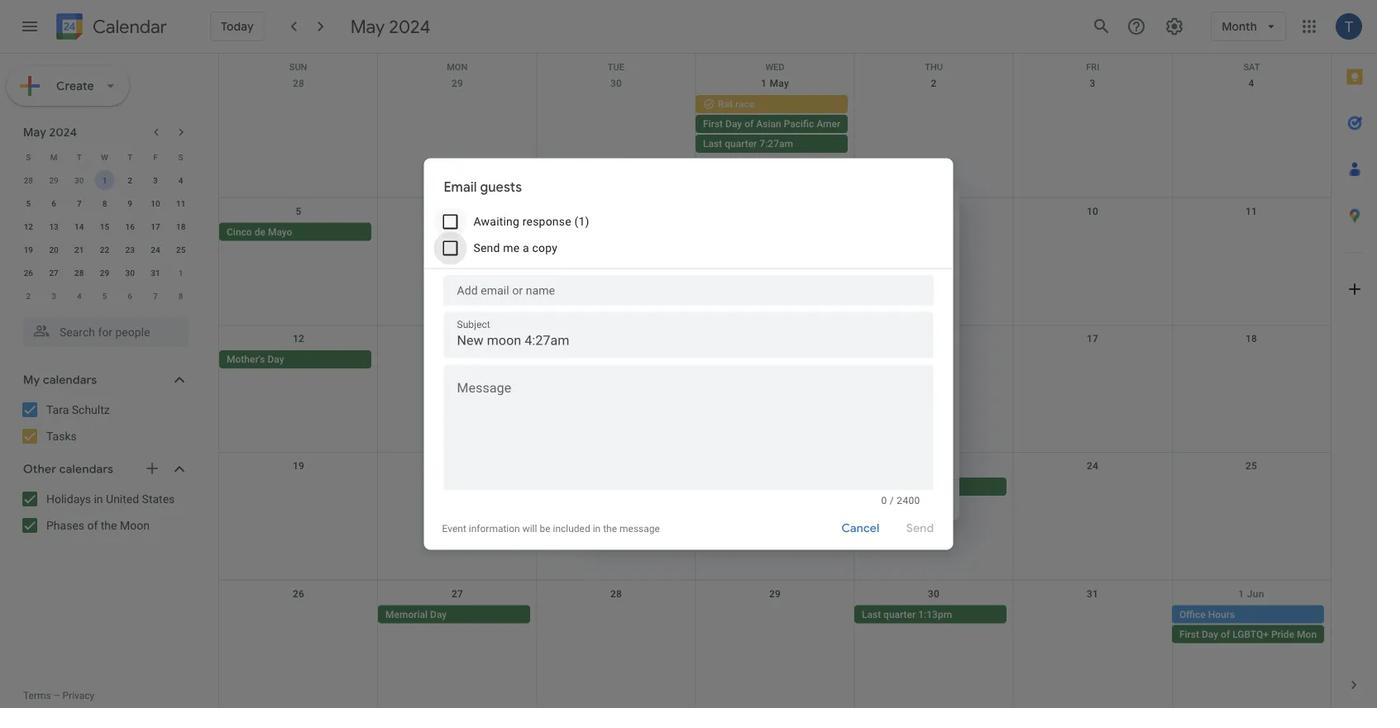 Task type: vqa. For each thing, say whether or not it's contained in the screenshot.
bottom Notification
no



Task type: describe. For each thing, give the bounding box(es) containing it.
5 for may 2024
[[26, 199, 31, 208]]

/
[[890, 495, 894, 507]]

17 element
[[146, 217, 165, 237]]

information
[[469, 523, 520, 535]]

5 june element
[[95, 286, 115, 306]]

28 down 21
[[75, 268, 84, 278]]

other calendars
[[23, 462, 113, 477]]

parks
[[721, 367, 751, 381]]

email guests dialog
[[424, 158, 953, 551]]

0 vertical spatial may
[[351, 15, 385, 38]]

2 inside grid
[[931, 78, 937, 89]]

office hours button
[[1172, 606, 1324, 624]]

17 inside 17 element
[[151, 222, 160, 232]]

0 vertical spatial 8
[[102, 199, 107, 208]]

de
[[255, 226, 265, 238]]

Add email or name text field
[[457, 276, 920, 306]]

29 april element
[[44, 170, 64, 190]]

16 inside row group
[[125, 222, 135, 232]]

cinco de mayo
[[227, 226, 292, 238]]

7 june element
[[146, 286, 165, 306]]

moon for full
[[880, 482, 906, 493]]

1 jun
[[1239, 589, 1265, 600]]

first quarter 7:48am button
[[696, 351, 848, 369]]

maybe
[[863, 494, 895, 507]]

terms – privacy
[[23, 691, 95, 702]]

last quarter 7:27am button
[[696, 135, 848, 153]]

22
[[100, 245, 109, 255]]

1 left jun
[[1239, 589, 1245, 600]]

w
[[101, 152, 108, 162]]

mother's day
[[227, 354, 284, 365]]

day inside office hours first day of lgbtq+ pride month
[[1202, 629, 1219, 641]]

7:48am
[[760, 354, 794, 365]]

21 element
[[69, 240, 89, 260]]

26 for 1 jun
[[293, 589, 305, 600]]

6 june element
[[120, 286, 140, 306]]

quarter for last
[[884, 609, 916, 621]]

month for office hours first day of lgbtq+ pride month
[[1297, 629, 1326, 641]]

email guests
[[444, 179, 522, 196]]

kendall parks
[[678, 367, 751, 381]]

office
[[1180, 609, 1206, 621]]

cinco
[[227, 226, 252, 238]]

maybe button
[[853, 489, 906, 512]]

16 inside grid
[[928, 333, 940, 345]]

my calendars list
[[3, 397, 205, 450]]

1 down wed
[[761, 78, 767, 89]]

20
[[49, 245, 59, 255]]

30 element
[[120, 263, 140, 283]]

12 inside grid
[[293, 333, 305, 345]]

26 for 1
[[24, 268, 33, 278]]

30 inside 30 element
[[125, 268, 135, 278]]

6 for sun
[[455, 205, 460, 217]]

day for first
[[726, 118, 742, 130]]

0 / 2400
[[881, 495, 920, 507]]

pride
[[1271, 629, 1295, 641]]

quarter inside first day of asian pacific american heritage month last quarter 7:27am
[[725, 138, 757, 150]]

moon for new
[[567, 226, 592, 238]]

message
[[620, 523, 660, 535]]

sat
[[1244, 62, 1260, 72]]

awaiting
[[683, 308, 722, 319]]

hours
[[1208, 609, 1235, 621]]

30 down the tue
[[610, 78, 622, 89]]

new moon 11:22pm
[[544, 226, 634, 238]]

0 vertical spatial 4
[[1249, 78, 1255, 89]]

other
[[23, 462, 56, 477]]

28 element
[[69, 263, 89, 283]]

rat race button
[[696, 95, 848, 113]]

phases of the moon
[[46, 519, 150, 533]]

my calendars
[[23, 373, 97, 388]]

10 element
[[146, 194, 165, 213]]

rat
[[718, 98, 733, 110]]

30 april element
[[69, 170, 89, 190]]

15
[[100, 222, 109, 232]]

1 s from the left
[[26, 152, 31, 162]]

8 june element
[[171, 286, 191, 306]]

0 horizontal spatial 2024
[[49, 125, 77, 140]]

30 up 1:13pm
[[928, 589, 940, 600]]

cinco de mayo button
[[219, 223, 371, 241]]

day for memorial
[[430, 609, 447, 621]]

tasks
[[46, 430, 77, 443]]

row containing s
[[16, 146, 194, 169]]

14
[[75, 222, 84, 232]]

26 element
[[18, 263, 38, 283]]

privacy
[[62, 691, 95, 702]]

1 vertical spatial 18
[[1246, 333, 1258, 345]]

5 for sun
[[296, 205, 302, 217]]

email
[[444, 179, 477, 196]]

kendall
[[678, 367, 718, 381]]

9:53am
[[908, 482, 942, 493]]

american
[[817, 118, 859, 130]]

memorial
[[386, 609, 428, 621]]

first day of asian pacific american heritage month last quarter 7:27am
[[703, 118, 931, 150]]

response
[[523, 215, 571, 229]]

first for first quarter 7:48am
[[703, 354, 723, 365]]

23 element
[[120, 240, 140, 260]]

21
[[75, 245, 84, 255]]

yes,
[[654, 308, 672, 319]]

1 may
[[761, 78, 789, 89]]

wed
[[766, 62, 785, 72]]

28 inside "element"
[[24, 175, 33, 185]]

sun
[[289, 62, 307, 72]]

other calendars button
[[3, 457, 205, 483]]

calendar
[[93, 15, 167, 38]]

will
[[523, 523, 537, 535]]

cancel
[[842, 522, 880, 536]]

0 horizontal spatial may
[[23, 125, 46, 140]]

4 june element
[[69, 286, 89, 306]]

1 horizontal spatial 4
[[179, 175, 183, 185]]

holidays
[[46, 493, 91, 506]]

my calendars button
[[3, 367, 205, 394]]

mon
[[447, 62, 468, 72]]

0
[[881, 495, 887, 507]]

first for first day of asian pacific american heritage month last quarter 7:27am
[[703, 118, 723, 130]]

monday, 13 november
[[645, 255, 763, 269]]

holidays in united states
[[46, 493, 175, 506]]

asian
[[756, 118, 781, 130]]

office hours first day of lgbtq+ pride month
[[1180, 609, 1326, 641]]

awaiting
[[474, 215, 520, 229]]

14 element
[[69, 217, 89, 237]]

2 horizontal spatial 3
[[1090, 78, 1096, 89]]

1 vertical spatial 24
[[1087, 461, 1099, 473]]

monday,
[[645, 255, 689, 269]]

1 right the yes,
[[674, 308, 680, 319]]

first quarter 7:48am
[[703, 354, 794, 365]]

tara schultz
[[46, 403, 110, 417]]

28 down sun
[[293, 78, 305, 89]]

row containing sun
[[219, 54, 1331, 72]]

12 inside row group
[[24, 222, 33, 232]]

2 t from the left
[[128, 152, 133, 162]]

first inside office hours first day of lgbtq+ pride month
[[1180, 629, 1200, 641]]

19 element
[[18, 240, 38, 260]]

row containing 2
[[16, 285, 194, 308]]

11 for sun
[[1246, 205, 1258, 217]]

full moon 9:53am button
[[855, 478, 1007, 497]]

30 inside '30 april' element
[[75, 175, 84, 185]]

states
[[142, 493, 175, 506]]

m
[[50, 152, 57, 162]]

jun
[[1247, 589, 1265, 600]]

29 element
[[95, 263, 115, 283]]

2 guests 1 yes, 1 awaiting
[[645, 291, 722, 319]]



Task type: locate. For each thing, give the bounding box(es) containing it.
11 inside may 2024 grid
[[176, 199, 186, 208]]

new
[[544, 226, 564, 238]]

me
[[503, 242, 520, 255]]

0 horizontal spatial s
[[26, 152, 31, 162]]

last inside last quarter 1:13pm button
[[862, 609, 881, 621]]

0 horizontal spatial last
[[703, 138, 722, 150]]

1 left the yes,
[[645, 308, 651, 319]]

0 vertical spatial moon
[[567, 226, 592, 238]]

day for mother's
[[268, 354, 284, 365]]

may 2024
[[351, 15, 431, 38], [23, 125, 77, 140]]

the inside list
[[101, 519, 117, 533]]

mother's
[[227, 354, 265, 365]]

memorial day button
[[378, 606, 530, 624]]

united
[[106, 493, 139, 506]]

12
[[24, 222, 33, 232], [293, 333, 305, 345]]

0 horizontal spatial 3
[[51, 291, 56, 301]]

row group
[[16, 169, 194, 308]]

2 down monday,
[[645, 291, 652, 304]]

27 inside grid
[[452, 589, 463, 600]]

28 april element
[[18, 170, 38, 190]]

27 for 1 jun
[[452, 589, 463, 600]]

26
[[24, 268, 33, 278], [293, 589, 305, 600]]

last down rat
[[703, 138, 722, 150]]

guests inside dialog
[[480, 179, 522, 196]]

0 vertical spatial 27
[[49, 268, 59, 278]]

1 horizontal spatial last
[[862, 609, 881, 621]]

guests for email
[[480, 179, 522, 196]]

5 down 29 element
[[102, 291, 107, 301]]

3 up 10 element
[[153, 175, 158, 185]]

other calendars list
[[3, 486, 205, 539]]

5 down 28 april "element"
[[26, 199, 31, 208]]

0 horizontal spatial 18
[[176, 222, 186, 232]]

calendar heading
[[89, 15, 167, 38]]

month right 'heritage'
[[902, 118, 931, 130]]

may 2024 grid
[[16, 146, 194, 308]]

november
[[709, 255, 763, 269]]

of inside first day of asian pacific american heritage month last quarter 7:27am
[[745, 118, 754, 130]]

s
[[26, 152, 31, 162], [178, 152, 183, 162]]

of inside other calendars list
[[87, 519, 98, 533]]

4 up 11 element
[[179, 175, 183, 185]]

quarter for first
[[726, 354, 758, 365]]

may
[[351, 15, 385, 38], [770, 78, 789, 89], [23, 125, 46, 140]]

1 vertical spatial 25
[[1246, 461, 1258, 473]]

0 horizontal spatial month
[[902, 118, 931, 130]]

memorial day
[[386, 609, 447, 621]]

17
[[151, 222, 160, 232], [1087, 333, 1099, 345]]

0 horizontal spatial 10
[[151, 199, 160, 208]]

day
[[726, 118, 742, 130], [268, 354, 284, 365], [430, 609, 447, 621], [1202, 629, 1219, 641]]

2 horizontal spatial 4
[[1249, 78, 1255, 89]]

3 down fri
[[1090, 78, 1096, 89]]

0 horizontal spatial 27
[[49, 268, 59, 278]]

19
[[24, 245, 33, 255], [293, 461, 305, 473]]

6 inside row
[[128, 291, 132, 301]]

0 vertical spatial 18
[[176, 222, 186, 232]]

full moon 9:53am
[[862, 482, 942, 493]]

31 for 1
[[151, 268, 160, 278]]

10 inside grid
[[1087, 205, 1099, 217]]

full
[[862, 482, 878, 493]]

1 horizontal spatial may 2024
[[351, 15, 431, 38]]

of down hours
[[1221, 629, 1230, 641]]

2 inside 2 guests 1 yes, 1 awaiting
[[645, 291, 652, 304]]

6 down 29 april element
[[51, 199, 56, 208]]

in left united
[[94, 493, 103, 506]]

guests up the yes,
[[655, 291, 691, 304]]

1 horizontal spatial may
[[351, 15, 385, 38]]

13 inside grid
[[452, 333, 463, 345]]

1 cell
[[92, 169, 117, 192]]

6
[[51, 199, 56, 208], [455, 205, 460, 217], [128, 291, 132, 301]]

12 up 19 "element"
[[24, 222, 33, 232]]

3 june element
[[44, 286, 64, 306]]

(1)
[[574, 215, 589, 229]]

calendars for other calendars
[[59, 462, 113, 477]]

month inside first day of asian pacific american heritage month last quarter 7:27am
[[902, 118, 931, 130]]

a
[[523, 242, 529, 255]]

first inside button
[[703, 354, 723, 365]]

10 inside row group
[[151, 199, 160, 208]]

day down hours
[[1202, 629, 1219, 641]]

1 t from the left
[[77, 152, 82, 162]]

first down office
[[1180, 629, 1200, 641]]

tue
[[608, 62, 624, 72]]

1 horizontal spatial 3
[[153, 175, 158, 185]]

22 element
[[95, 240, 115, 260]]

27 for 1
[[49, 268, 59, 278]]

10 for sun
[[1087, 205, 1099, 217]]

1 up 8 june element
[[179, 268, 183, 278]]

tara schultz, attending, organiser tree item
[[622, 326, 960, 361]]

included
[[553, 523, 590, 535]]

11:22pm
[[594, 226, 634, 238]]

2 vertical spatial 13
[[452, 333, 463, 345]]

first day of lgbtq+ pride month button
[[1172, 626, 1326, 644]]

quarter left 1:13pm
[[884, 609, 916, 621]]

0 vertical spatial 7
[[77, 199, 82, 208]]

quarter inside last quarter 1:13pm button
[[884, 609, 916, 621]]

kendall parks tree item
[[622, 361, 960, 387]]

26 inside row group
[[24, 268, 33, 278]]

7 down '30 april' element
[[77, 199, 82, 208]]

t up '30 april' element
[[77, 152, 82, 162]]

6 down 30 element
[[128, 291, 132, 301]]

cell containing office hours
[[1172, 606, 1331, 646]]

1 horizontal spatial 18
[[1246, 333, 1258, 345]]

10 for may 2024
[[151, 199, 160, 208]]

25 inside may 2024 grid
[[176, 245, 186, 255]]

guests up awaiting
[[480, 179, 522, 196]]

1 inside cell
[[102, 175, 107, 185]]

23 inside row group
[[125, 245, 135, 255]]

13 inside row group
[[49, 222, 59, 232]]

0 vertical spatial 24
[[151, 245, 160, 255]]

schultz
[[72, 403, 110, 417]]

last inside first day of asian pacific american heritage month last quarter 7:27am
[[703, 138, 722, 150]]

1 horizontal spatial 7
[[153, 291, 158, 301]]

be
[[540, 523, 551, 535]]

5 up cinco de mayo button at the left
[[296, 205, 302, 217]]

in right included
[[593, 523, 601, 535]]

2 horizontal spatial of
[[1221, 629, 1230, 641]]

30
[[610, 78, 622, 89], [75, 175, 84, 185], [125, 268, 135, 278], [928, 589, 940, 600]]

quarter inside the first quarter 7:48am button
[[726, 354, 758, 365]]

1 horizontal spatial 16
[[928, 333, 940, 345]]

1 vertical spatial may 2024
[[23, 125, 77, 140]]

0 horizontal spatial of
[[87, 519, 98, 533]]

0 horizontal spatial moon
[[567, 226, 592, 238]]

1 horizontal spatial 25
[[1246, 461, 1258, 473]]

6 for may 2024
[[51, 199, 56, 208]]

15 element
[[95, 217, 115, 237]]

the inside email guests dialog
[[603, 523, 617, 535]]

0 horizontal spatial t
[[77, 152, 82, 162]]

7 down 31 element on the top left of page
[[153, 291, 158, 301]]

23 down 16 element at the left top of the page
[[125, 245, 135, 255]]

0 horizontal spatial 17
[[151, 222, 160, 232]]

grid containing 28
[[218, 54, 1331, 709]]

28 down message
[[610, 589, 622, 600]]

today
[[221, 19, 254, 34]]

month for first day of asian pacific american heritage month last quarter 7:27am
[[902, 118, 931, 130]]

4 down sat
[[1249, 78, 1255, 89]]

31 element
[[146, 263, 165, 283]]

31 inside row group
[[151, 268, 160, 278]]

7:27am
[[760, 138, 793, 150]]

0 vertical spatial 16
[[125, 222, 135, 232]]

1 horizontal spatial 13
[[452, 333, 463, 345]]

event
[[442, 523, 466, 535]]

1 horizontal spatial 10
[[1087, 205, 1099, 217]]

month inside office hours first day of lgbtq+ pride month
[[1297, 629, 1326, 641]]

27 inside row group
[[49, 268, 59, 278]]

1 vertical spatial last
[[862, 609, 881, 621]]

calendar element
[[53, 10, 167, 46]]

the left moon
[[101, 519, 117, 533]]

1 horizontal spatial 23
[[928, 461, 940, 473]]

1 horizontal spatial 19
[[293, 461, 305, 473]]

4
[[1249, 78, 1255, 89], [179, 175, 183, 185], [77, 291, 82, 301]]

lgbtq+
[[1233, 629, 1269, 641]]

0 vertical spatial 23
[[125, 245, 135, 255]]

23 up full moon 9:53am button
[[928, 461, 940, 473]]

today button
[[210, 12, 264, 41]]

27 element
[[44, 263, 64, 283]]

in
[[94, 493, 103, 506], [593, 523, 601, 535]]

30 right 29 april element
[[75, 175, 84, 185]]

1 horizontal spatial 27
[[452, 589, 463, 600]]

12 element
[[18, 217, 38, 237]]

8 up the 15 "element" on the top left of the page
[[102, 199, 107, 208]]

1 vertical spatial 26
[[293, 589, 305, 600]]

the left message
[[603, 523, 617, 535]]

guests tree
[[582, 326, 960, 387]]

1 down w
[[102, 175, 107, 185]]

31 for 1 jun
[[1087, 589, 1099, 600]]

0 horizontal spatial 31
[[151, 268, 160, 278]]

s up 28 april "element"
[[26, 152, 31, 162]]

0 horizontal spatial 19
[[24, 245, 33, 255]]

cancel button
[[834, 509, 887, 549]]

11
[[176, 199, 186, 208], [1246, 205, 1258, 217]]

0 vertical spatial 26
[[24, 268, 33, 278]]

privacy link
[[62, 691, 95, 702]]

calendars up holidays
[[59, 462, 113, 477]]

30 down 23 element
[[125, 268, 135, 278]]

2 vertical spatial first
[[1180, 629, 1200, 641]]

of right the "phases"
[[87, 519, 98, 533]]

2 down thu
[[931, 78, 937, 89]]

last quarter 1:13pm
[[862, 609, 952, 621]]

31 inside grid
[[1087, 589, 1099, 600]]

mayo
[[268, 226, 292, 238]]

terms
[[23, 691, 51, 702]]

0 horizontal spatial 11
[[176, 199, 186, 208]]

last left 1:13pm
[[862, 609, 881, 621]]

0 horizontal spatial 5
[[26, 199, 31, 208]]

quarter down asian on the right of page
[[725, 138, 757, 150]]

None text field
[[457, 329, 920, 352], [444, 384, 934, 484], [457, 329, 920, 352], [444, 384, 934, 484]]

9
[[128, 199, 132, 208]]

t
[[77, 152, 82, 162], [128, 152, 133, 162]]

1 horizontal spatial guests
[[655, 291, 691, 304]]

2 vertical spatial quarter
[[884, 609, 916, 621]]

1 vertical spatial 23
[[928, 461, 940, 473]]

grid
[[218, 54, 1331, 709]]

2
[[931, 78, 937, 89], [128, 175, 132, 185], [645, 291, 652, 304], [26, 291, 31, 301]]

0 vertical spatial calendars
[[43, 373, 97, 388]]

6 down the email at the top left
[[455, 205, 460, 217]]

day down the rat race
[[726, 118, 742, 130]]

5 inside grid
[[296, 205, 302, 217]]

7 inside row
[[153, 291, 158, 301]]

1:13pm
[[918, 609, 952, 621]]

29
[[452, 78, 463, 89], [49, 175, 59, 185], [100, 268, 109, 278], [769, 589, 781, 600]]

t left f
[[128, 152, 133, 162]]

1 horizontal spatial moon
[[880, 482, 906, 493]]

2 horizontal spatial 6
[[455, 205, 460, 217]]

1 horizontal spatial 5
[[102, 291, 107, 301]]

guests inside 2 guests 1 yes, 1 awaiting
[[655, 291, 691, 304]]

1 horizontal spatial t
[[128, 152, 133, 162]]

row group containing 28
[[16, 169, 194, 308]]

0 horizontal spatial the
[[101, 519, 117, 533]]

18 element
[[171, 217, 191, 237]]

–
[[53, 691, 60, 702]]

1 horizontal spatial 26
[[293, 589, 305, 600]]

moon up /
[[880, 482, 906, 493]]

0 horizontal spatial may 2024
[[23, 125, 77, 140]]

4 down "28" element
[[77, 291, 82, 301]]

None search field
[[0, 311, 205, 347]]

1 vertical spatial 31
[[1087, 589, 1099, 600]]

11 for may 2024
[[176, 199, 186, 208]]

0 vertical spatial 2024
[[389, 15, 431, 38]]

awaiting response (1)
[[474, 215, 589, 229]]

day right the mother's
[[268, 354, 284, 365]]

fri
[[1086, 62, 1100, 72]]

1 horizontal spatial 12
[[293, 333, 305, 345]]

3
[[1090, 78, 1096, 89], [153, 175, 158, 185], [51, 291, 56, 301]]

tara
[[46, 403, 69, 417]]

16 element
[[120, 217, 140, 237]]

last
[[703, 138, 722, 150], [862, 609, 881, 621]]

0 horizontal spatial 12
[[24, 222, 33, 232]]

2 inside row
[[26, 291, 31, 301]]

0 vertical spatial last
[[703, 138, 722, 150]]

0 horizontal spatial 24
[[151, 245, 160, 255]]

1 horizontal spatial 17
[[1087, 333, 1099, 345]]

0 vertical spatial may 2024
[[351, 15, 431, 38]]

2400
[[897, 495, 920, 507]]

28 left 29 april element
[[24, 175, 33, 185]]

2 horizontal spatial 13
[[692, 255, 706, 269]]

calendars
[[43, 373, 97, 388], [59, 462, 113, 477]]

5 inside row
[[102, 291, 107, 301]]

quarter
[[725, 138, 757, 150], [726, 354, 758, 365], [884, 609, 916, 621]]

guests for 2
[[655, 291, 691, 304]]

1 vertical spatial 19
[[293, 461, 305, 473]]

0 vertical spatial 25
[[176, 245, 186, 255]]

1 horizontal spatial 6
[[128, 291, 132, 301]]

27 down the 20
[[49, 268, 59, 278]]

1 vertical spatial 2024
[[49, 125, 77, 140]]

0 vertical spatial quarter
[[725, 138, 757, 150]]

2 vertical spatial may
[[23, 125, 46, 140]]

1 vertical spatial 3
[[153, 175, 158, 185]]

calendars up tara schultz
[[43, 373, 97, 388]]

copy
[[532, 242, 558, 255]]

1 horizontal spatial the
[[603, 523, 617, 535]]

row
[[219, 54, 1331, 72], [219, 70, 1331, 198], [16, 146, 194, 169], [16, 169, 194, 192], [16, 192, 194, 215], [219, 198, 1331, 326], [16, 215, 194, 238], [16, 238, 194, 261], [16, 261, 194, 285], [16, 285, 194, 308], [219, 326, 1331, 453], [219, 453, 1331, 581], [219, 581, 1331, 709]]

main drawer image
[[20, 17, 40, 36]]

1 vertical spatial 13
[[692, 255, 706, 269]]

24
[[151, 245, 160, 255], [1087, 461, 1099, 473]]

0 vertical spatial 19
[[24, 245, 33, 255]]

organiser
[[678, 346, 723, 357]]

0 vertical spatial month
[[902, 118, 931, 130]]

cell
[[219, 95, 378, 155], [378, 95, 537, 155], [537, 95, 696, 155], [696, 95, 931, 155], [855, 95, 1013, 155], [1013, 95, 1172, 155], [1172, 95, 1331, 155], [378, 223, 537, 243], [855, 223, 1013, 243], [1013, 223, 1172, 243], [1172, 223, 1331, 243], [378, 351, 537, 370], [537, 351, 696, 370], [855, 351, 1013, 370], [1013, 351, 1172, 370], [1172, 351, 1331, 370], [219, 478, 378, 498], [378, 478, 537, 498], [537, 478, 696, 498], [696, 478, 855, 498], [1013, 478, 1172, 498], [1172, 478, 1331, 498], [219, 606, 378, 646], [537, 606, 696, 646], [696, 606, 855, 646], [1013, 606, 1172, 646], [1172, 606, 1331, 646]]

27 up memorial day button
[[452, 589, 463, 600]]

0 horizontal spatial 4
[[77, 291, 82, 301]]

of inside office hours first day of lgbtq+ pride month
[[1221, 629, 1230, 641]]

my
[[23, 373, 40, 388]]

1 vertical spatial 12
[[293, 333, 305, 345]]

2 horizontal spatial may
[[770, 78, 789, 89]]

s right f
[[178, 152, 183, 162]]

calendars for my calendars
[[43, 373, 97, 388]]

may inside grid
[[770, 78, 789, 89]]

of
[[745, 118, 754, 130], [87, 519, 98, 533], [1221, 629, 1230, 641]]

2 s from the left
[[178, 152, 183, 162]]

1 vertical spatial month
[[1297, 629, 1326, 641]]

cell containing rat race
[[696, 95, 931, 155]]

19 inside "element"
[[24, 245, 33, 255]]

quarter up parks
[[726, 354, 758, 365]]

13 element
[[44, 217, 64, 237]]

2 vertical spatial 4
[[77, 291, 82, 301]]

day right memorial
[[430, 609, 447, 621]]

1 horizontal spatial month
[[1297, 629, 1326, 641]]

day inside first day of asian pacific american heritage month last quarter 7:27am
[[726, 118, 742, 130]]

0 horizontal spatial 7
[[77, 199, 82, 208]]

pacific
[[784, 118, 814, 130]]

0 horizontal spatial 25
[[176, 245, 186, 255]]

8 down the 1 june element
[[179, 291, 183, 301]]

in inside email guests dialog
[[593, 523, 601, 535]]

2 vertical spatial 3
[[51, 291, 56, 301]]

first down rat
[[703, 118, 723, 130]]

17 inside grid
[[1087, 333, 1099, 345]]

terms link
[[23, 691, 51, 702]]

12 up mother's day button on the left of page
[[293, 333, 305, 345]]

0 horizontal spatial 16
[[125, 222, 135, 232]]

1 vertical spatial of
[[87, 519, 98, 533]]

18 inside may 2024 grid
[[176, 222, 186, 232]]

month right pride
[[1297, 629, 1326, 641]]

first inside first day of asian pacific american heritage month last quarter 7:27am
[[703, 118, 723, 130]]

1 vertical spatial moon
[[880, 482, 906, 493]]

1 vertical spatial 8
[[179, 291, 183, 301]]

0 vertical spatial 3
[[1090, 78, 1096, 89]]

11 element
[[171, 194, 191, 213]]

0 horizontal spatial in
[[94, 493, 103, 506]]

moon right the new
[[567, 226, 592, 238]]

13
[[49, 222, 59, 232], [692, 255, 706, 269], [452, 333, 463, 345]]

thu
[[925, 62, 943, 72]]

1 vertical spatial in
[[593, 523, 601, 535]]

27
[[49, 268, 59, 278], [452, 589, 463, 600]]

1 horizontal spatial of
[[745, 118, 754, 130]]

1 june element
[[171, 263, 191, 283]]

3 down 27 element
[[51, 291, 56, 301]]

2 up 9
[[128, 175, 132, 185]]

moon
[[120, 519, 150, 533]]

of left asian on the right of page
[[745, 118, 754, 130]]

25 element
[[171, 240, 191, 260]]

0 horizontal spatial 23
[[125, 245, 135, 255]]

send
[[474, 242, 500, 255]]

rat race
[[718, 98, 755, 110]]

in inside other calendars list
[[94, 493, 103, 506]]

2 june element
[[18, 286, 38, 306]]

23 inside grid
[[928, 461, 940, 473]]

tab list
[[1332, 54, 1377, 663]]

first up kendall parks at the bottom
[[703, 354, 723, 365]]

24 element
[[146, 240, 165, 260]]

24 inside grid
[[151, 245, 160, 255]]

26 inside grid
[[293, 589, 305, 600]]

6 inside grid
[[455, 205, 460, 217]]

2 down 26 element at the top left
[[26, 291, 31, 301]]

20 element
[[44, 240, 64, 260]]

0 vertical spatial in
[[94, 493, 103, 506]]

0 vertical spatial 17
[[151, 222, 160, 232]]

1 horizontal spatial 8
[[179, 291, 183, 301]]



